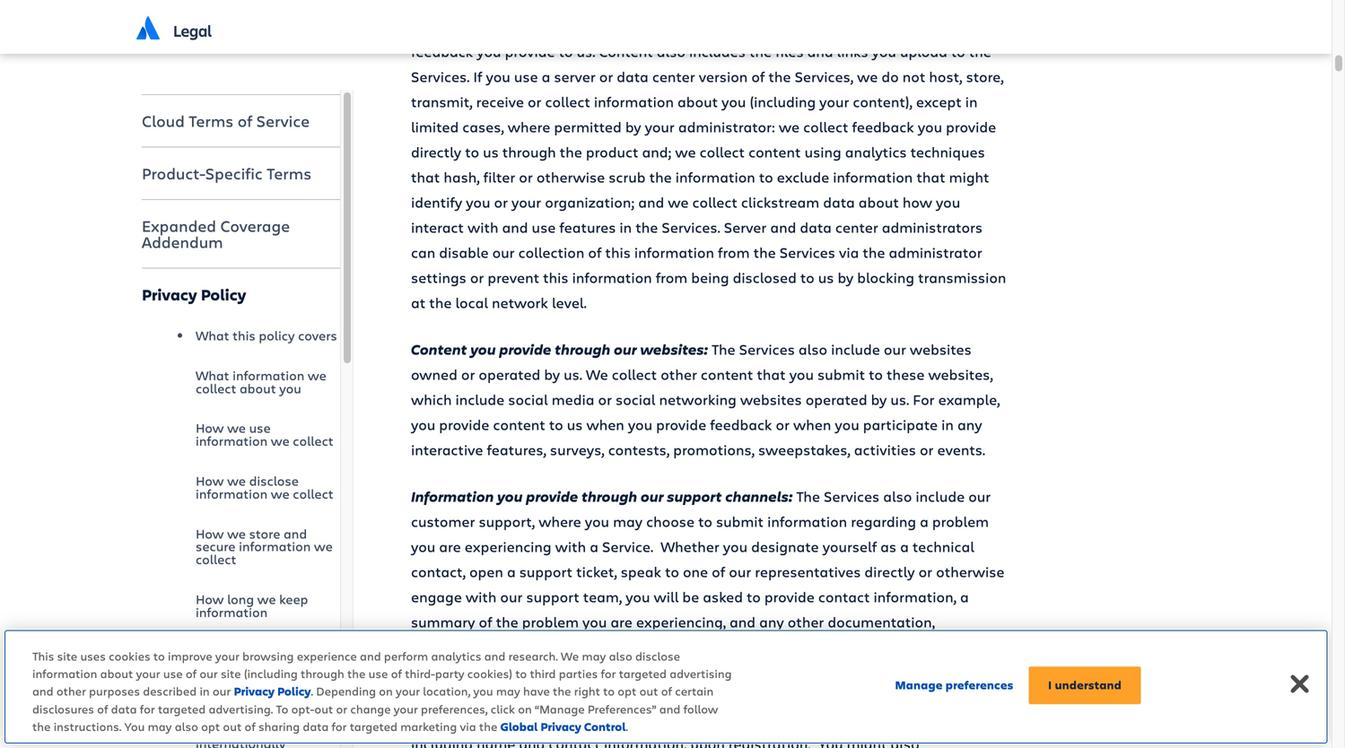 Task type: vqa. For each thing, say whether or not it's contained in the screenshot.
Introduction to Jira Software
no



Task type: describe. For each thing, give the bounding box(es) containing it.
content you provide through our websites:
[[411, 340, 712, 359]]

the inside this site uses cookies to improve your browsing experience and perform analytics and research. we may also disclose information about your use of our site (including through the use of third-party cookies) to third parties for targeted advertising and other purposes described in our
[[347, 666, 366, 682]]

resolving
[[764, 638, 826, 657]]

follow
[[684, 702, 718, 717]]

manage preferences button
[[895, 668, 1014, 704]]

information inside this site uses cookies to improve your browsing experience and perform analytics and research. we may also disclose information about your use of our site (including through the use of third-party cookies) to third parties for targeted advertising and other purposes described in our
[[32, 666, 97, 682]]

a up the technical
[[920, 512, 929, 532]]

you down information you provide through our support channels:
[[585, 512, 610, 532]]

store
[[249, 525, 280, 543]]

collect inside "how we transfer information we collect internationally"
[[293, 722, 334, 740]]

that inside the services also include our customer support, where you may choose to submit information regarding a problem you are experiencing with a service.  whether you designate yourself as a technical contact, open a support ticket, speak to one of our representatives directly or otherwise engage with our support team, you will be asked to provide contact information, a summary of the problem you are experiencing, and any other documentation, screenshots or information that would be helpful in resolving the issue.
[[598, 638, 627, 657]]

cookies
[[109, 649, 150, 664]]

including
[[411, 735, 473, 749]]

events.
[[938, 440, 986, 460]]

and right name
[[519, 735, 545, 749]]

certain inside we collect payment and billing information when you register for certain paid services.  for example, we ask you to designate a billing representative, including name and contact information, upon registration.  you might al
[[433, 710, 481, 729]]

customer
[[411, 512, 475, 532]]

information inside how we store and secure information we collect
[[239, 538, 311, 555]]

a down otherwise
[[961, 588, 969, 607]]

to inside ". depending on your location, you may have the right to opt out of certain disclosures of data for targeted advertising. to opt-out or change your preferences, click on "manage preferences" and follow the instructions. you may also opt out of sharing data for targeted marketing via the"
[[603, 684, 615, 699]]

activities
[[854, 440, 917, 460]]

of up the 'internationally'
[[245, 719, 256, 735]]

0 horizontal spatial when
[[587, 415, 625, 435]]

for down depending
[[332, 719, 347, 735]]

information inside how we use information we collect
[[196, 432, 268, 450]]

this
[[233, 327, 256, 344]]

secure
[[196, 538, 236, 555]]

include for websites
[[831, 340, 881, 359]]

collect inside we collect payment and billing information when you register for certain paid services.  for example, we ask you to designate a billing representative, including name and contact information, upon registration.  you might al
[[597, 685, 642, 704]]

preferences,
[[421, 702, 488, 717]]

we down the to
[[271, 722, 290, 740]]

our representatives
[[729, 563, 861, 582]]

interactive
[[411, 440, 483, 460]]

addendum
[[142, 231, 223, 253]]

you up contests,
[[628, 415, 653, 435]]

i understand
[[1049, 678, 1122, 694]]

us
[[567, 415, 583, 435]]

to right asked
[[747, 588, 761, 607]]

information you provide through our support channels:
[[411, 487, 797, 506]]

how long we keep information link
[[196, 580, 340, 633]]

we inside the services also include our websites owned or operated by us. we collect other content that you submit to these websites, which include social media or social networking websites operated by us. for example, you provide content to us when you provide feedback or when you participate in any interactive features, surveys, contests, promotions, sweepstakes, activities or events.
[[586, 365, 608, 384]]

cloud terms of service link
[[142, 100, 340, 142]]

paid
[[485, 710, 515, 729]]

we right store
[[314, 538, 333, 555]]

the services also include our customer support, where you may choose to submit information regarding a problem you are experiencing with a service.  whether you designate yourself as a technical contact, open a support ticket, speak to one of our representatives directly or otherwise engage with our support team, you will be asked to provide contact information, a summary of the problem you are experiencing, and any other documentation, screenshots or information that would be helpful in resolving the issue.
[[411, 487, 1005, 657]]

described
[[143, 684, 197, 699]]

and inside the services also include our customer support, where you may choose to submit information regarding a problem you are experiencing with a service.  whether you designate yourself as a technical contact, open a support ticket, speak to one of our representatives directly or otherwise engage with our support team, you will be asked to provide contact information, a summary of the problem you are experiencing, and any other documentation, screenshots or information that would be helpful in resolving the issue.
[[730, 613, 756, 632]]

to up information:
[[516, 666, 527, 682]]

for down described
[[140, 702, 155, 717]]

the up "manage
[[553, 684, 571, 699]]

collect inside how we store and secure information we collect
[[196, 551, 236, 568]]

or down the technical
[[919, 563, 933, 582]]

when inside we collect payment and billing information when you register for certain paid services.  for example, we ask you to designate a billing representative, including name and contact information, upon registration.  you might al
[[869, 685, 908, 704]]

example, inside the services also include our websites owned or operated by us. we collect other content that you submit to these websites, which include social media or social networking websites operated by us. for example, you provide content to us when you provide feedback or when you participate in any interactive features, surveys, contests, promotions, sweepstakes, activities or events.
[[939, 390, 1001, 410]]

you up representative,
[[911, 685, 936, 704]]

0 horizontal spatial privacy
[[142, 284, 197, 305]]

0 vertical spatial privacy policy
[[142, 284, 246, 305]]

through inside this site uses cookies to improve your browsing experience and perform analytics and research. we may also disclose information about your use of our site (including through the use of third-party cookies) to third parties for targeted advertising and other purposes described in our
[[301, 666, 344, 682]]

0 vertical spatial billing
[[740, 685, 782, 704]]

provide right content
[[499, 340, 552, 359]]

our left websites:
[[614, 340, 637, 359]]

1 horizontal spatial when
[[794, 415, 832, 435]]

cloud terms of service
[[142, 110, 310, 132]]

information inside "how long we keep information"
[[196, 604, 268, 621]]

information, inside the services also include our customer support, where you may choose to submit information regarding a problem you are experiencing with a service.  whether you designate yourself as a technical contact, open a support ticket, speak to one of our representatives directly or otherwise engage with our support team, you will be asked to provide contact information, a summary of the problem you are experiencing, and any other documentation, screenshots or information that would be helpful in resolving the issue.
[[874, 588, 957, 607]]

you down team,
[[583, 613, 607, 632]]

other inside this site uses cookies to improve your browsing experience and perform analytics and research. we may also disclose information about your use of our site (including through the use of third-party cookies) to third parties for targeted advertising and other purposes described in our
[[56, 684, 86, 699]]

as
[[881, 537, 897, 557]]

you up activities
[[835, 415, 860, 435]]

1 vertical spatial opt
[[201, 719, 220, 735]]

choose
[[647, 512, 695, 532]]

we inside what information we collect about you
[[308, 367, 327, 384]]

in inside the services also include our websites owned or operated by us. we collect other content that you submit to these websites, which include social media or social networking websites operated by us. for example, you provide content to us when you provide feedback or when you participate in any interactive features, surveys, contests, promotions, sweepstakes, activities or events.
[[942, 415, 954, 435]]

1 vertical spatial site
[[221, 666, 241, 682]]

also inside this site uses cookies to improve your browsing experience and perform analytics and research. we may also disclose information about your use of our site (including through the use of third-party cookies) to third parties for targeted advertising and other purposes described in our
[[609, 649, 633, 664]]

open
[[469, 563, 504, 582]]

to left these
[[869, 365, 883, 384]]

of inside cloud terms of service link
[[238, 110, 252, 132]]

our down events.
[[969, 487, 991, 506]]

of up screenshots
[[479, 613, 493, 632]]

how we disclose information we collect
[[196, 472, 334, 503]]

1 horizontal spatial by
[[871, 390, 887, 410]]

0 vertical spatial site
[[57, 649, 77, 664]]

party
[[435, 666, 465, 682]]

you up contact,
[[411, 537, 436, 557]]

services for regarding
[[824, 487, 880, 506]]

the services also include our websites owned or operated by us. we collect other content that you submit to these websites, which include social media or social networking websites operated by us. for example, you provide content to us when you provide feedback or when you participate in any interactive features, surveys, contests, promotions, sweepstakes, activities or events.
[[411, 340, 1001, 460]]

information, inside we collect payment and billing information when you register for certain paid services.  for example, we ask you to designate a billing representative, including name and contact information, upon registration.  you might al
[[604, 735, 687, 749]]

websites,
[[929, 365, 994, 384]]

manage preferences
[[895, 678, 1014, 694]]

the up research.
[[496, 613, 519, 632]]

the up name
[[479, 719, 498, 735]]

will
[[654, 588, 679, 607]]

we up store
[[271, 485, 290, 503]]

provide up 'where'
[[526, 487, 578, 506]]

our down improve
[[200, 666, 218, 682]]

1 vertical spatial us.
[[891, 390, 910, 410]]

1 horizontal spatial opt
[[618, 684, 637, 699]]

disclosures
[[32, 702, 94, 717]]

i understand button
[[1029, 667, 1141, 705]]

0 horizontal spatial operated
[[479, 365, 541, 384]]

or right "media"
[[598, 390, 612, 410]]

service
[[256, 110, 310, 132]]

regarding
[[851, 512, 917, 532]]

long
[[227, 591, 254, 608]]

to left one
[[665, 563, 680, 582]]

for inside the services also include our websites owned or operated by us. we collect other content that you submit to these websites, which include social media or social networking websites operated by us. for example, you provide content to us when you provide feedback or when you participate in any interactive features, surveys, contests, promotions, sweepstakes, activities or events.
[[913, 390, 935, 410]]

for inside we collect payment and billing information when you register for certain paid services.  for example, we ask you to designate a billing representative, including name and contact information, upon registration.  you might al
[[584, 710, 606, 729]]

product-specific terms
[[142, 163, 312, 184]]

purposes
[[89, 684, 140, 699]]

terms inside cloud terms of service link
[[189, 110, 234, 132]]

we up the 'internationally'
[[227, 709, 246, 727]]

about inside this site uses cookies to improve your browsing experience and perform analytics and research. we may also disclose information about your use of our site (including through the use of third-party cookies) to third parties for targeted advertising and other purposes described in our
[[100, 666, 133, 682]]

other inside the services also include our websites owned or operated by us. we collect other content that you submit to these websites, which include social media or social networking websites operated by us. for example, you provide content to us when you provide feedback or when you participate in any interactive features, surveys, contests, promotions, sweepstakes, activities or events.
[[661, 365, 697, 384]]

contact,
[[411, 563, 466, 582]]

marketing
[[401, 719, 457, 735]]

click
[[491, 702, 515, 717]]

which
[[411, 390, 452, 410]]

global privacy control .
[[501, 719, 628, 735]]

0 horizontal spatial websites
[[740, 390, 802, 410]]

1 horizontal spatial are
[[611, 613, 633, 632]]

documentation,
[[828, 613, 935, 632]]

or left events.
[[920, 440, 934, 460]]

information inside how to access and control your information
[[196, 669, 268, 687]]

you inside ". depending on your location, you may have the right to opt out of certain disclosures of data for targeted advertising. to opt-out or change your preferences, click on "manage preferences" and follow the instructions. you may also opt out of sharing data for targeted marketing via the"
[[474, 684, 493, 699]]

a right 'as'
[[901, 537, 909, 557]]

may down described
[[148, 719, 172, 735]]

analytics
[[431, 649, 482, 664]]

a inside we collect payment and billing information when you register for certain paid services.  for example, we ask you to designate a billing representative, including name and contact information, upon registration.  you might al
[[844, 710, 853, 729]]

we down how we use information we collect
[[227, 472, 246, 490]]

to right cookies
[[153, 649, 165, 664]]

to
[[276, 702, 289, 717]]

you right ask
[[727, 710, 751, 729]]

networking
[[659, 390, 737, 410]]

and inside ". depending on your location, you may have the right to opt out of certain disclosures of data for targeted advertising. to opt-out or change your preferences, click on "manage preferences" and follow the instructions. you may also opt out of sharing data for targeted marketing via the"
[[660, 702, 681, 717]]

0 horizontal spatial on
[[379, 684, 393, 699]]

preferences
[[946, 678, 1014, 694]]

in inside the services also include our customer support, where you may choose to submit information regarding a problem you are experiencing with a service.  whether you designate yourself as a technical contact, open a support ticket, speak to one of our representatives directly or otherwise engage with our support team, you will be asked to provide contact information, a summary of the problem you are experiencing, and any other documentation, screenshots or information that would be helpful in resolving the issue.
[[748, 638, 760, 657]]

and inside how to access and control your information
[[288, 644, 311, 661]]

of down improve
[[186, 666, 197, 682]]

0 vertical spatial privacy policy link
[[142, 273, 340, 316]]

change
[[350, 702, 391, 717]]

of right one
[[712, 563, 726, 582]]

collect inside how we use information we collect
[[293, 432, 334, 450]]

helpful
[[697, 638, 744, 657]]

our up advertising. at the left bottom
[[213, 684, 231, 699]]

for inside we collect payment and billing information when you register for certain paid services.  for example, we ask you to designate a billing representative, including name and contact information, upon registration.  you might al
[[411, 710, 430, 729]]

you right whether
[[723, 537, 748, 557]]

how to access and control your information
[[196, 644, 311, 687]]

the for information you provide through our support channels:
[[797, 487, 821, 506]]

0 horizontal spatial out
[[223, 719, 242, 735]]

0 horizontal spatial data
[[111, 702, 137, 717]]

other inside the services also include our customer support, where you may choose to submit information regarding a problem you are experiencing with a service.  whether you designate yourself as a technical contact, open a support ticket, speak to one of our representatives directly or otherwise engage with our support team, you will be asked to provide contact information, a summary of the problem you are experiencing, and any other documentation, screenshots or information that would be helpful in resolving the issue.
[[788, 613, 824, 632]]

also inside the services also include our websites owned or operated by us. we collect other content that you submit to these websites, which include social media or social networking websites operated by us. for example, you provide content to us when you provide feedback or when you participate in any interactive features, surveys, contests, promotions, sweepstakes, activities or events.
[[799, 340, 828, 359]]

of down the advertising
[[661, 684, 672, 699]]

may inside this site uses cookies to improve your browsing experience and perform analytics and research. we may also disclose information about your use of our site (including through the use of third-party cookies) to third parties for targeted advertising and other purposes described in our
[[582, 649, 606, 664]]

you right content
[[471, 340, 496, 359]]

access
[[243, 644, 285, 661]]

information inside "how we transfer information we collect internationally"
[[196, 722, 268, 740]]

2 social from the left
[[616, 390, 656, 410]]

or right owned
[[461, 365, 475, 384]]

feedback
[[710, 415, 772, 435]]

1 horizontal spatial privacy
[[234, 684, 275, 700]]

cookies)
[[468, 666, 513, 682]]

a right open on the left
[[507, 563, 516, 582]]

how for how we disclose information we collect
[[196, 472, 224, 490]]

1 vertical spatial operated
[[806, 390, 868, 410]]

may up click in the bottom of the page
[[496, 684, 520, 699]]

1 vertical spatial problem
[[522, 613, 579, 632]]

0 vertical spatial with
[[555, 537, 586, 557]]

provide down networking
[[656, 415, 707, 435]]

advertising.
[[209, 702, 273, 717]]

to up whether
[[699, 512, 713, 532]]

how for how long we keep information
[[196, 591, 224, 608]]

or up cookies) at the left bottom of the page
[[497, 638, 511, 657]]

via
[[460, 719, 476, 735]]

services for content
[[739, 340, 795, 359]]

information
[[411, 487, 494, 506]]

privacy policy inside privacy alert dialog
[[234, 684, 311, 700]]

how for how we transfer information we collect internationally
[[196, 709, 224, 727]]

that inside the services also include our websites owned or operated by us. we collect other content that you submit to these websites, which include social media or social networking websites operated by us. for example, you provide content to us when you provide feedback or when you participate in any interactive features, surveys, contests, promotions, sweepstakes, activities or events.
[[757, 365, 786, 384]]

payment
[[411, 685, 474, 704]]

you up support,
[[498, 487, 523, 506]]

screenshots
[[411, 638, 493, 657]]

0 vertical spatial support
[[667, 487, 722, 506]]

policy inside privacy alert dialog
[[277, 684, 311, 700]]

information inside what information we collect about you
[[233, 367, 305, 384]]

the left issue.
[[829, 638, 852, 657]]

how for how we store and secure information we collect
[[196, 525, 224, 543]]

our up the choose
[[641, 487, 664, 506]]

and up cookies) at the left bottom of the page
[[485, 649, 506, 664]]

how for how to access and control your information
[[196, 644, 224, 661]]

to left us
[[549, 415, 564, 435]]

in inside this site uses cookies to improve your browsing experience and perform analytics and research. we may also disclose information about your use of our site (including through the use of third-party cookies) to third parties for targeted advertising and other purposes described in our
[[200, 684, 210, 699]]

0 vertical spatial problem
[[933, 512, 989, 532]]

you up 'sweepstakes,'
[[790, 365, 814, 384]]

how we store and secure information we collect link
[[196, 514, 340, 580]]

we inside this site uses cookies to improve your browsing experience and perform analytics and research. we may also disclose information about your use of our site (including through the use of third-party cookies) to third parties for targeted advertising and other purposes described in our
[[561, 649, 579, 664]]

support,
[[479, 512, 535, 532]]

for inside this site uses cookies to improve your browsing experience and perform analytics and research. we may also disclose information about your use of our site (including through the use of third-party cookies) to third parties for targeted advertising and other purposes described in our
[[601, 666, 616, 682]]

1 vertical spatial be
[[677, 638, 694, 657]]

how we transfer information we collect internationally
[[196, 709, 334, 749]]

the for content you provide through our websites:
[[712, 340, 736, 359]]

the down the disclosures
[[32, 719, 51, 735]]

sweepstakes,
[[759, 440, 851, 460]]

how we transfer information we collect internationally link
[[196, 698, 340, 749]]

product-
[[142, 163, 205, 184]]

information:
[[477, 685, 565, 704]]

0 vertical spatial out
[[640, 684, 658, 699]]

owned
[[411, 365, 458, 384]]

through for may
[[582, 487, 638, 506]]

of down purposes
[[97, 702, 108, 717]]

and up the disclosures
[[32, 684, 53, 699]]

how we use information we collect
[[196, 419, 334, 450]]

surveys,
[[550, 440, 605, 460]]

global
[[501, 720, 538, 735]]

payment information:
[[411, 685, 571, 704]]

instructions.
[[54, 719, 121, 735]]



Task type: locate. For each thing, give the bounding box(es) containing it.
participate
[[863, 415, 938, 435]]

provide up the interactive
[[439, 415, 490, 435]]

0 vertical spatial terms
[[189, 110, 234, 132]]

research.
[[509, 649, 558, 664]]

in right helpful
[[748, 638, 760, 657]]

1 horizontal spatial other
[[661, 365, 697, 384]]

policy
[[201, 284, 246, 305], [277, 684, 311, 700]]

billing
[[740, 685, 782, 704], [857, 710, 899, 729]]

terms down service
[[267, 163, 312, 184]]

social left "media"
[[508, 390, 548, 410]]

you
[[471, 340, 496, 359], [790, 365, 814, 384], [279, 380, 301, 397], [411, 415, 436, 435], [628, 415, 653, 435], [835, 415, 860, 435], [498, 487, 523, 506], [585, 512, 610, 532], [411, 537, 436, 557], [723, 537, 748, 557], [626, 588, 650, 607], [583, 613, 607, 632], [474, 684, 493, 699], [911, 685, 936, 704], [727, 710, 751, 729]]

2 vertical spatial support
[[526, 588, 580, 607]]

(including
[[244, 666, 298, 682]]

we left store
[[227, 525, 246, 543]]

1 vertical spatial billing
[[857, 710, 899, 729]]

1 social from the left
[[508, 390, 548, 410]]

information,
[[874, 588, 957, 607], [604, 735, 687, 749]]

0 horizontal spatial billing
[[740, 685, 782, 704]]

directly
[[865, 563, 915, 582]]

0 vertical spatial for
[[913, 390, 935, 410]]

and
[[284, 525, 307, 543], [730, 613, 756, 632], [288, 644, 311, 661], [360, 649, 381, 664], [485, 649, 506, 664], [32, 684, 53, 699], [711, 685, 737, 704], [660, 702, 681, 717], [519, 735, 545, 749]]

by
[[544, 365, 560, 384], [871, 390, 887, 410]]

0 vertical spatial designate
[[752, 537, 819, 557]]

1 horizontal spatial on
[[518, 702, 532, 717]]

and left perform
[[360, 649, 381, 664]]

what this policy covers
[[196, 327, 337, 344]]

privacy alert dialog
[[4, 630, 1329, 745]]

. depending on your location, you may have the right to opt out of certain disclosures of data for targeted advertising. to opt-out or change your preferences, click on "manage preferences" and follow the instructions. you may also opt out of sharing data for targeted marketing via the
[[32, 684, 718, 735]]

certain inside ". depending on your location, you may have the right to opt out of certain disclosures of data for targeted advertising. to opt-out or change your preferences, click on "manage preferences" and follow the instructions. you may also opt out of sharing data for targeted marketing via the"
[[675, 684, 714, 699]]

information up 'access'
[[196, 604, 268, 621]]

what
[[196, 327, 229, 344], [196, 367, 229, 384]]

our
[[614, 340, 637, 359], [884, 340, 907, 359], [641, 487, 664, 506], [969, 487, 991, 506], [500, 588, 523, 607], [200, 666, 218, 682], [213, 684, 231, 699]]

0 horizontal spatial opt
[[201, 719, 220, 735]]

0 vertical spatial other
[[661, 365, 697, 384]]

4 how from the top
[[196, 591, 224, 608]]

1 vertical spatial include
[[456, 390, 505, 410]]

information up third
[[514, 638, 594, 657]]

how left store
[[196, 525, 224, 543]]

1 vertical spatial support
[[520, 563, 573, 582]]

keep
[[279, 591, 308, 608]]

1 vertical spatial content
[[493, 415, 546, 435]]

0 vertical spatial contact
[[819, 588, 870, 607]]

content
[[701, 365, 754, 384], [493, 415, 546, 435]]

. inside the global privacy control .
[[626, 719, 628, 735]]

opt
[[618, 684, 637, 699], [201, 719, 220, 735]]

out down depending
[[315, 702, 333, 717]]

site right 'this'
[[57, 649, 77, 664]]

information, down directly
[[874, 588, 957, 607]]

how inside "how we transfer information we collect internationally"
[[196, 709, 224, 727]]

1 vertical spatial by
[[871, 390, 887, 410]]

and inside how we store and secure information we collect
[[284, 525, 307, 543]]

collect up control at left bottom
[[597, 685, 642, 704]]

support up the choose
[[667, 487, 722, 506]]

what inside what information we collect about you
[[196, 367, 229, 384]]

1 horizontal spatial operated
[[806, 390, 868, 410]]

the inside the services also include our websites owned or operated by us. we collect other content that you submit to these websites, which include social media or social networking websites operated by us. for example, you provide content to us when you provide feedback or when you participate in any interactive features, surveys, contests, promotions, sweepstakes, activities or events.
[[712, 340, 736, 359]]

targeted inside this site uses cookies to improve your browsing experience and perform analytics and research. we may also disclose information about your use of our site (including through the use of third-party cookies) to third parties for targeted advertising and other purposes described in our
[[619, 666, 667, 682]]

experiencing,
[[636, 613, 726, 632]]

1 horizontal spatial disclose
[[636, 649, 681, 664]]

may up parties
[[582, 649, 606, 664]]

2 horizontal spatial when
[[869, 685, 908, 704]]

by down content you provide through our websites:
[[544, 365, 560, 384]]

control
[[584, 720, 626, 735]]

collect inside the services also include our websites owned or operated by us. we collect other content that you submit to these websites, which include social media or social networking websites operated by us. for example, you provide content to us when you provide feedback or when you participate in any interactive features, surveys, contests, promotions, sweepstakes, activities or events.
[[612, 365, 657, 384]]

information down what this policy covers link
[[233, 367, 305, 384]]

through for by
[[555, 340, 611, 359]]

contact inside we collect payment and billing information when you register for certain paid services.  for example, we ask you to designate a billing representative, including name and contact information, upon registration.  you might al
[[549, 735, 601, 749]]

2 horizontal spatial include
[[916, 487, 965, 506]]

about inside what information we collect about you
[[240, 380, 276, 397]]

1 vertical spatial in
[[748, 638, 760, 657]]

privacy inside the global privacy control .
[[541, 720, 582, 735]]

information, down preferences"
[[604, 735, 687, 749]]

1 horizontal spatial submit
[[818, 365, 866, 384]]

expanded coverage addendum link
[[142, 205, 340, 263]]

policy up opt-
[[277, 684, 311, 700]]

0 horizontal spatial with
[[466, 588, 497, 607]]

perform
[[384, 649, 428, 664]]

how inside how we store and secure information we collect
[[196, 525, 224, 543]]

or up 'sweepstakes,'
[[776, 415, 790, 435]]

of left service
[[238, 110, 252, 132]]

0 horizontal spatial the
[[712, 340, 736, 359]]

control
[[196, 656, 239, 674]]

services inside the services also include our websites owned or operated by us. we collect other content that you submit to these websites, which include social media or social networking websites operated by us. for example, you provide content to us when you provide feedback or when you participate in any interactive features, surveys, contests, promotions, sweepstakes, activities or events.
[[739, 340, 795, 359]]

we collect payment and billing information when you register for certain paid services.  for example, we ask you to designate a billing representative, including name and contact information, upon registration.  you might al
[[411, 685, 1008, 749]]

information up "keep"
[[239, 538, 311, 555]]

ticket,
[[576, 563, 617, 582]]

legal link
[[173, 0, 212, 54]]

1 vertical spatial data
[[303, 719, 329, 735]]

0 vertical spatial through
[[555, 340, 611, 359]]

0 vertical spatial include
[[831, 340, 881, 359]]

example, down payment
[[610, 710, 671, 729]]

information inside we collect payment and billing information when you register for certain paid services.  for example, we ask you to designate a billing representative, including name and contact information, upon registration.  you might al
[[786, 685, 866, 704]]

we down what information we collect about you
[[227, 419, 246, 437]]

1 horizontal spatial out
[[315, 702, 333, 717]]

0 vertical spatial services
[[739, 340, 795, 359]]

1 horizontal spatial terms
[[267, 163, 312, 184]]

parties
[[559, 666, 598, 682]]

also
[[799, 340, 828, 359], [884, 487, 912, 506], [609, 649, 633, 664], [175, 719, 198, 735]]

and up ask
[[711, 685, 737, 704]]

0 vertical spatial are
[[439, 537, 461, 557]]

for
[[913, 390, 935, 410], [584, 710, 606, 729]]

0 vertical spatial websites
[[910, 340, 972, 359]]

0 vertical spatial by
[[544, 365, 560, 384]]

1 vertical spatial on
[[518, 702, 532, 717]]

how long we keep information
[[196, 591, 308, 621]]

0 horizontal spatial us.
[[564, 365, 583, 384]]

experience
[[297, 649, 357, 664]]

2 horizontal spatial use
[[369, 666, 388, 682]]

you inside ". depending on your location, you may have the right to opt out of certain disclosures of data for targeted advertising. to opt-out or change your preferences, click on "manage preferences" and follow the instructions. you may also opt out of sharing data for targeted marketing via the"
[[124, 719, 145, 735]]

include inside the services also include our customer support, where you may choose to submit information regarding a problem you are experiencing with a service.  whether you designate yourself as a technical contact, open a support ticket, speak to one of our representatives directly or otherwise engage with our support team, you will be asked to provide contact information, a summary of the problem you are experiencing, and any other documentation, screenshots or information that would be helpful in resolving the issue.
[[916, 487, 965, 506]]

0 vertical spatial we
[[586, 365, 608, 384]]

collect
[[612, 365, 657, 384], [196, 380, 236, 397], [293, 432, 334, 450], [293, 485, 334, 503], [196, 551, 236, 568], [597, 685, 642, 704], [293, 722, 334, 740]]

1 horizontal spatial contact
[[819, 588, 870, 607]]

how inside "how long we keep information"
[[196, 591, 224, 608]]

0 horizontal spatial use
[[163, 666, 183, 682]]

also inside ". depending on your location, you may have the right to opt out of certain disclosures of data for targeted advertising. to opt-out or change your preferences, click on "manage preferences" and follow the instructions. you may also opt out of sharing data for targeted marketing via the"
[[175, 719, 198, 735]]

1 vertical spatial certain
[[433, 710, 481, 729]]

i
[[1049, 678, 1052, 694]]

other up the resolving
[[788, 613, 824, 632]]

1 vertical spatial privacy policy
[[234, 684, 311, 700]]

0 horizontal spatial services
[[739, 340, 795, 359]]

1 horizontal spatial example,
[[939, 390, 1001, 410]]

coverage
[[220, 216, 290, 237]]

on
[[379, 684, 393, 699], [518, 702, 532, 717]]

0 vertical spatial privacy
[[142, 284, 197, 305]]

2 vertical spatial targeted
[[350, 719, 398, 735]]

transfer
[[249, 709, 298, 727]]

this
[[32, 649, 54, 664]]

the
[[496, 613, 519, 632], [829, 638, 852, 657], [347, 666, 366, 682], [553, 684, 571, 699], [32, 719, 51, 735], [479, 719, 498, 735]]

out up preferences"
[[640, 684, 658, 699]]

site
[[57, 649, 77, 664], [221, 666, 241, 682]]

how up secure
[[196, 472, 224, 490]]

one
[[683, 563, 708, 582]]

0 horizontal spatial example,
[[610, 710, 671, 729]]

use down what information we collect about you
[[249, 419, 271, 437]]

in
[[942, 415, 954, 435], [748, 638, 760, 657], [200, 684, 210, 699]]

1 horizontal spatial policy
[[277, 684, 311, 700]]

or inside ". depending on your location, you may have the right to opt out of certain disclosures of data for targeted advertising. to opt-out or change your preferences, click on "manage preferences" and follow the instructions. you may also opt out of sharing data for targeted marketing via the"
[[336, 702, 348, 717]]

1 horizontal spatial you
[[818, 735, 844, 749]]

submit left these
[[818, 365, 866, 384]]

upon
[[691, 735, 725, 749]]

your inside how to access and control your information
[[242, 656, 269, 674]]

team,
[[583, 588, 622, 607]]

2 how from the top
[[196, 472, 224, 490]]

2 what from the top
[[196, 367, 229, 384]]

we up "media"
[[586, 365, 608, 384]]

0 vertical spatial be
[[683, 588, 700, 607]]

and right 'access'
[[288, 644, 311, 661]]

include for customer
[[916, 487, 965, 506]]

2 vertical spatial out
[[223, 719, 242, 735]]

we inside "how long we keep information"
[[257, 591, 276, 608]]

2 vertical spatial privacy
[[541, 720, 582, 735]]

privacy policy link
[[142, 273, 340, 316], [234, 684, 311, 700]]

or
[[461, 365, 475, 384], [598, 390, 612, 410], [776, 415, 790, 435], [920, 440, 934, 460], [919, 563, 933, 582], [497, 638, 511, 657], [336, 702, 348, 717]]

1 vertical spatial for
[[584, 710, 606, 729]]

0 vertical spatial opt
[[618, 684, 637, 699]]

example, inside we collect payment and billing information when you register for certain paid services.  for example, we ask you to designate a billing representative, including name and contact information, upon registration.  you might al
[[610, 710, 671, 729]]

5 how from the top
[[196, 644, 224, 661]]

are
[[439, 537, 461, 557], [611, 613, 633, 632]]

1 vertical spatial contact
[[549, 735, 601, 749]]

collect inside what information we collect about you
[[196, 380, 236, 397]]

0 vertical spatial us.
[[564, 365, 583, 384]]

1 vertical spatial information,
[[604, 735, 687, 749]]

cloud
[[142, 110, 185, 132]]

other down websites:
[[661, 365, 697, 384]]

submit inside the services also include our websites owned or operated by us. we collect other content that you submit to these websites, which include social media or social networking websites operated by us. for example, you provide content to us when you provide feedback or when you participate in any interactive features, surveys, contests, promotions, sweepstakes, activities or events.
[[818, 365, 866, 384]]

targeted down described
[[158, 702, 206, 717]]

when
[[587, 415, 625, 435], [794, 415, 832, 435], [869, 685, 908, 704]]

0 vertical spatial .
[[311, 684, 313, 699]]

you down speak
[[626, 588, 650, 607]]

legal
[[173, 20, 212, 41]]

0 vertical spatial disclose
[[249, 472, 299, 490]]

our down open on the left
[[500, 588, 523, 607]]

information up how we disclose information we collect
[[196, 432, 268, 450]]

we inside we collect payment and billing information when you register for certain paid services.  for example, we ask you to designate a billing representative, including name and contact information, upon registration.  you might al
[[675, 710, 696, 729]]

atlassian logo image
[[136, 16, 160, 39]]

information down 'this'
[[32, 666, 97, 682]]

1 vertical spatial example,
[[610, 710, 671, 729]]

0 vertical spatial that
[[757, 365, 786, 384]]

how
[[196, 419, 224, 437], [196, 472, 224, 490], [196, 525, 224, 543], [196, 591, 224, 608], [196, 644, 224, 661], [196, 709, 224, 727]]

to right right
[[603, 684, 615, 699]]

1 vertical spatial policy
[[277, 684, 311, 700]]

what information we collect about you
[[196, 367, 327, 397]]

use inside how we use information we collect
[[249, 419, 271, 437]]

targeted down 'would'
[[619, 666, 667, 682]]

0 horizontal spatial you
[[124, 719, 145, 735]]

may inside the services also include our customer support, where you may choose to submit information regarding a problem you are experiencing with a service.  whether you designate yourself as a technical contact, open a support ticket, speak to one of our representatives directly or otherwise engage with our support team, you will be asked to provide contact information, a summary of the problem you are experiencing, and any other documentation, screenshots or information that would be helpful in resolving the issue.
[[613, 512, 643, 532]]

1 horizontal spatial in
[[748, 638, 760, 657]]

that up feedback
[[757, 365, 786, 384]]

1 horizontal spatial for
[[913, 390, 935, 410]]

1 what from the top
[[196, 327, 229, 344]]

privacy
[[142, 284, 197, 305], [234, 684, 275, 700], [541, 720, 582, 735]]

you down cookies) at the left bottom of the page
[[474, 684, 493, 699]]

how inside how to access and control your information
[[196, 644, 224, 661]]

0 vertical spatial information,
[[874, 588, 957, 607]]

3 how from the top
[[196, 525, 224, 543]]

information inside how we disclose information we collect
[[196, 485, 268, 503]]

. inside ". depending on your location, you may have the right to opt out of certain disclosures of data for targeted advertising. to opt-out or change your preferences, click on "manage preferences" and follow the instructions. you may also opt out of sharing data for targeted marketing via the"
[[311, 684, 313, 699]]

problem up the technical
[[933, 512, 989, 532]]

collect inside how we disclose information we collect
[[293, 485, 334, 503]]

what this policy covers link
[[196, 316, 340, 356]]

privacy policy link inside privacy alert dialog
[[234, 684, 311, 700]]

0 vertical spatial the
[[712, 340, 736, 359]]

disclose inside this site uses cookies to improve your browsing experience and perform analytics and research. we may also disclose information about your use of our site (including through the use of third-party cookies) to third parties for targeted advertising and other purposes described in our
[[636, 649, 681, 664]]

yourself
[[823, 537, 877, 557]]

1 vertical spatial designate
[[773, 710, 841, 729]]

we right long
[[257, 591, 276, 608]]

1 horizontal spatial content
[[701, 365, 754, 384]]

in down control
[[200, 684, 210, 699]]

specific
[[205, 163, 263, 184]]

location,
[[423, 684, 471, 699]]

with down open on the left
[[466, 588, 497, 607]]

we up how we disclose information we collect link
[[271, 432, 290, 450]]

1 vertical spatial services
[[824, 487, 880, 506]]

0 vertical spatial certain
[[675, 684, 714, 699]]

experiencing
[[465, 537, 552, 557]]

technical
[[913, 537, 975, 557]]

0 vertical spatial policy
[[201, 284, 246, 305]]

representative,
[[902, 710, 1004, 729]]

0 horizontal spatial by
[[544, 365, 560, 384]]

how for how we use information we collect
[[196, 419, 224, 437]]

1 vertical spatial what
[[196, 367, 229, 384]]

whether
[[661, 537, 720, 557]]

how inside how we disclose information we collect
[[196, 472, 224, 490]]

how we disclose information we collect link
[[196, 461, 340, 514]]

policy
[[259, 327, 295, 344]]

a
[[920, 512, 929, 532], [590, 537, 599, 557], [901, 537, 909, 557], [507, 563, 516, 582], [961, 588, 969, 607], [844, 710, 853, 729]]

our inside the services also include our websites owned or operated by us. we collect other content that you submit to these websites, which include social media or social networking websites operated by us. for example, you provide content to us when you provide feedback or when you participate in any interactive features, surveys, contests, promotions, sweepstakes, activities or events.
[[884, 340, 907, 359]]

0 vertical spatial in
[[942, 415, 954, 435]]

example,
[[939, 390, 1001, 410], [610, 710, 671, 729]]

to inside we collect payment and billing information when you register for certain paid services.  for example, we ask you to designate a billing representative, including name and contact information, upon registration.  you might al
[[755, 710, 769, 729]]

uses
[[80, 649, 106, 664]]

we inside we collect payment and billing information when you register for certain paid services.  for example, we ask you to designate a billing representative, including name and contact information, upon registration.  you might al
[[571, 685, 594, 704]]

what information we collect about you link
[[196, 356, 340, 409]]

information up yourself
[[768, 512, 848, 532]]

how we use information we collect link
[[196, 409, 340, 461]]

opt-
[[291, 702, 315, 717]]

collect down this
[[196, 380, 236, 397]]

how inside how we use information we collect
[[196, 419, 224, 437]]

6 how from the top
[[196, 709, 224, 727]]

other up the disclosures
[[56, 684, 86, 699]]

you down which
[[411, 415, 436, 435]]

provide inside the services also include our customer support, where you may choose to submit information regarding a problem you are experiencing with a service.  whether you designate yourself as a technical contact, open a support ticket, speak to one of our representatives directly or otherwise engage with our support team, you will be asked to provide contact information, a summary of the problem you are experiencing, and any other documentation, screenshots or information that would be helpful in resolving the issue.
[[765, 588, 815, 607]]

1 horizontal spatial about
[[240, 380, 276, 397]]

certain
[[675, 684, 714, 699], [433, 710, 481, 729]]

disclose
[[249, 472, 299, 490], [636, 649, 681, 664]]

any inside the services also include our websites owned or operated by us. we collect other content that you submit to these websites, which include social media or social networking websites operated by us. for example, you provide content to us when you provide feedback or when you participate in any interactive features, surveys, contests, promotions, sweepstakes, activities or events.
[[958, 415, 983, 435]]

contact up documentation,
[[819, 588, 870, 607]]

2 vertical spatial include
[[916, 487, 965, 506]]

be down experiencing,
[[677, 638, 694, 657]]

1 vertical spatial that
[[598, 638, 627, 657]]

manage
[[895, 678, 943, 694]]

be right 'will'
[[683, 588, 700, 607]]

through down contests,
[[582, 487, 638, 506]]

designate inside we collect payment and billing information when you register for certain paid services.  for example, we ask you to designate a billing representative, including name and contact information, upon registration.  you might al
[[773, 710, 841, 729]]

1 how from the top
[[196, 419, 224, 437]]

include
[[831, 340, 881, 359], [456, 390, 505, 410], [916, 487, 965, 506]]

ask
[[700, 710, 723, 729]]

also inside the services also include our customer support, where you may choose to submit information regarding a problem you are experiencing with a service.  whether you designate yourself as a technical contact, open a support ticket, speak to one of our representatives directly or otherwise engage with our support team, you will be asked to provide contact information, a summary of the problem you are experiencing, and any other documentation, screenshots or information that would be helpful in resolving the issue.
[[884, 487, 912, 506]]

for right parties
[[601, 666, 616, 682]]

1 horizontal spatial websites
[[910, 340, 972, 359]]

what left this
[[196, 327, 229, 344]]

1 horizontal spatial any
[[958, 415, 983, 435]]

data down opt-
[[303, 719, 329, 735]]

sharing
[[259, 719, 300, 735]]

on up global
[[518, 702, 532, 717]]

the inside the services also include our customer support, where you may choose to submit information regarding a problem you are experiencing with a service.  whether you designate yourself as a technical contact, open a support ticket, speak to one of our representatives directly or otherwise engage with our support team, you will be asked to provide contact information, a summary of the problem you are experiencing, and any other documentation, screenshots or information that would be helpful in resolving the issue.
[[797, 487, 821, 506]]

terms right cloud
[[189, 110, 234, 132]]

0 vertical spatial any
[[958, 415, 983, 435]]

third
[[530, 666, 556, 682]]

0 horizontal spatial terms
[[189, 110, 234, 132]]

of down perform
[[391, 666, 402, 682]]

we left ask
[[675, 710, 696, 729]]

0 vertical spatial content
[[701, 365, 754, 384]]

payment
[[646, 685, 707, 704]]

the up depending
[[347, 666, 366, 682]]

right
[[574, 684, 600, 699]]

disclose inside how we disclose information we collect
[[249, 472, 299, 490]]

contact inside the services also include our customer support, where you may choose to submit information regarding a problem you are experiencing with a service.  whether you designate yourself as a technical contact, open a support ticket, speak to one of our representatives directly or otherwise engage with our support team, you will be asked to provide contact information, a summary of the problem you are experiencing, and any other documentation, screenshots or information that would be helpful in resolving the issue.
[[819, 588, 870, 607]]

what for what this policy covers
[[196, 327, 229, 344]]

websites up feedback
[[740, 390, 802, 410]]

how we store and secure information we collect
[[196, 525, 333, 568]]

0 horizontal spatial are
[[439, 537, 461, 557]]

are down customer
[[439, 537, 461, 557]]

submit inside the services also include our customer support, where you may choose to submit information regarding a problem you are experiencing with a service.  whether you designate yourself as a technical contact, open a support ticket, speak to one of our representatives directly or otherwise engage with our support team, you will be asked to provide contact information, a summary of the problem you are experiencing, and any other documentation, screenshots or information that would be helpful in resolving the issue.
[[716, 512, 764, 532]]

1 vertical spatial targeted
[[158, 702, 206, 717]]

you inside we collect payment and billing information when you register for certain paid services.  for example, we ask you to designate a billing representative, including name and contact information, upon registration.  you might al
[[818, 735, 844, 749]]

problem
[[933, 512, 989, 532], [522, 613, 579, 632]]

how to access and control your information link
[[196, 633, 340, 698]]

information up advertising. at the left bottom
[[196, 669, 268, 687]]

problem up research.
[[522, 613, 579, 632]]

what down what this policy covers
[[196, 367, 229, 384]]

collect up "how we store and secure information we collect" link
[[293, 485, 334, 503]]

what for what information we collect about you
[[196, 367, 229, 384]]

to inside how to access and control your information
[[227, 644, 240, 661]]

0 horizontal spatial certain
[[433, 710, 481, 729]]

use down perform
[[369, 666, 388, 682]]

you inside what information we collect about you
[[279, 380, 301, 397]]

1 vertical spatial out
[[315, 702, 333, 717]]

designate inside the services also include our customer support, where you may choose to submit information regarding a problem you are experiencing with a service.  whether you designate yourself as a technical contact, open a support ticket, speak to one of our representatives directly or otherwise engage with our support team, you will be asked to provide contact information, a summary of the problem you are experiencing, and any other documentation, screenshots or information that would be helpful in resolving the issue.
[[752, 537, 819, 557]]

0 horizontal spatial site
[[57, 649, 77, 664]]

1 vertical spatial about
[[100, 666, 133, 682]]

1 horizontal spatial the
[[797, 487, 821, 506]]

about up how we use information we collect
[[240, 380, 276, 397]]

include up participate
[[831, 340, 881, 359]]

any inside the services also include our customer support, where you may choose to submit information regarding a problem you are experiencing with a service.  whether you designate yourself as a technical contact, open a support ticket, speak to one of our representatives directly or otherwise engage with our support team, you will be asked to provide contact information, a summary of the problem you are experiencing, and any other documentation, screenshots or information that would be helpful in resolving the issue.
[[760, 613, 784, 632]]

register
[[939, 685, 991, 704]]

terms inside product-specific terms link
[[267, 163, 312, 184]]

content up features,
[[493, 415, 546, 435]]

a up ticket,
[[590, 537, 599, 557]]

through up "media"
[[555, 340, 611, 359]]

designate
[[752, 537, 819, 557], [773, 710, 841, 729]]

how left long
[[196, 591, 224, 608]]

social up contests,
[[616, 390, 656, 410]]

the down 'sweepstakes,'
[[797, 487, 821, 506]]

services inside the services also include our customer support, where you may choose to submit information regarding a problem you are experiencing with a service.  whether you designate yourself as a technical contact, open a support ticket, speak to one of our representatives directly or otherwise engage with our support team, you will be asked to provide contact information, a summary of the problem you are experiencing, and any other documentation, screenshots or information that would be helpful in resolving the issue.
[[824, 487, 880, 506]]

expanded coverage addendum
[[142, 216, 290, 253]]

2 horizontal spatial privacy
[[541, 720, 582, 735]]



